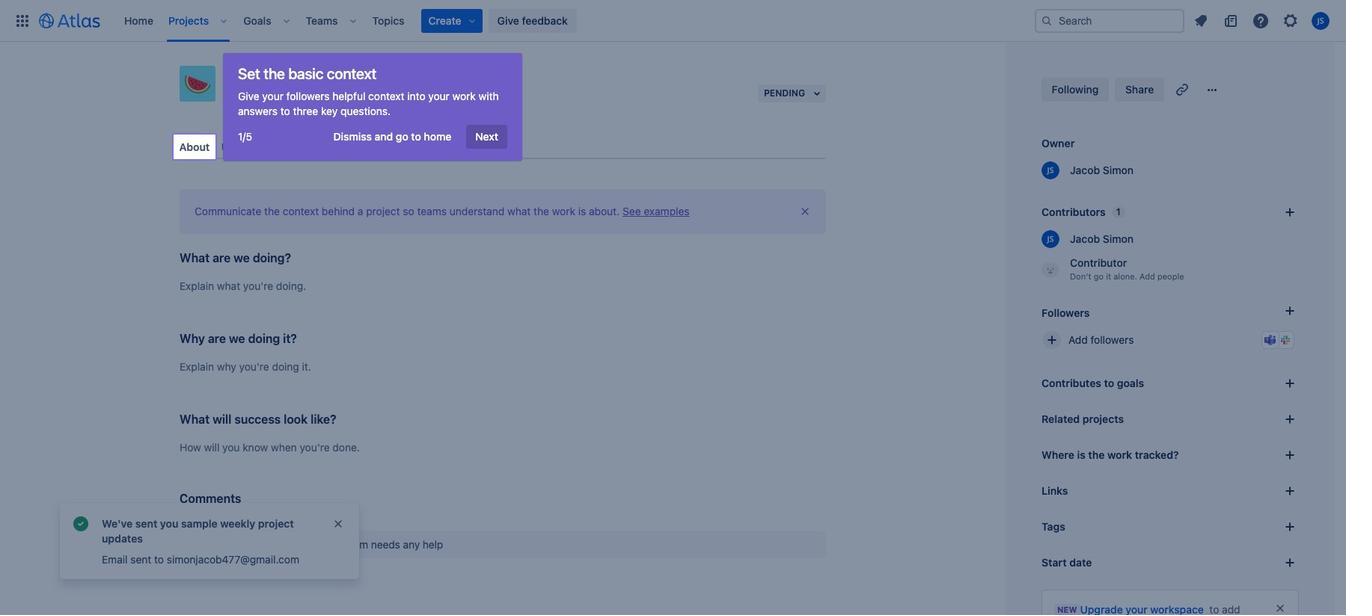 Task type: describe. For each thing, give the bounding box(es) containing it.
how will you know when you're done.
[[180, 442, 360, 454]]

are for what
[[213, 252, 231, 265]]

related projects
[[1041, 413, 1124, 426]]

1/5
[[238, 130, 252, 143]]

updates
[[102, 533, 143, 545]]

how
[[180, 442, 201, 454]]

alone.
[[1113, 272, 1137, 281]]

doing.
[[276, 280, 306, 293]]

why
[[217, 361, 236, 373]]

followers
[[1041, 306, 1090, 319]]

so
[[403, 205, 414, 218]]

learnings
[[275, 141, 323, 153]]

helpful
[[332, 90, 365, 103]]

three
[[293, 105, 318, 117]]

ask
[[298, 539, 314, 552]]

teams
[[306, 14, 338, 27]]

explain what you're doing.
[[180, 280, 306, 293]]

examples
[[644, 205, 689, 218]]

basic
[[288, 65, 323, 82]]

the left about.
[[534, 205, 549, 218]]

any
[[403, 539, 420, 552]]

success
[[234, 413, 281, 427]]

comment...
[[241, 539, 295, 552]]

it.
[[302, 361, 311, 373]]

help
[[423, 539, 443, 552]]

teams link
[[301, 9, 342, 33]]

date
[[1069, 557, 1092, 569]]

home
[[124, 14, 153, 27]]

add inside contributor don't go it alone. add people
[[1140, 272, 1155, 281]]

where
[[1041, 449, 1074, 462]]

doing for it.
[[272, 361, 299, 373]]

share
[[1125, 83, 1154, 96]]

links
[[1041, 485, 1068, 498]]

weary-1 project
[[227, 67, 274, 103]]

following
[[1052, 83, 1099, 96]]

give inside set the basic context give your followers helpful context into your work with answers to three key questions.
[[238, 90, 259, 103]]

home link
[[120, 9, 158, 33]]

1 vertical spatial context
[[368, 90, 404, 103]]

feedback
[[522, 14, 568, 27]]

weekly
[[220, 518, 255, 530]]

project for weekly
[[258, 518, 294, 530]]

0 vertical spatial context
[[327, 65, 376, 82]]

search image
[[1041, 15, 1053, 27]]

0 horizontal spatial a
[[233, 539, 239, 552]]

answers
[[238, 105, 278, 117]]

0 vertical spatial is
[[578, 205, 586, 218]]

explain for what
[[180, 280, 214, 293]]

simonjacob477@gmail.com
[[167, 554, 299, 566]]

1 horizontal spatial 1
[[1116, 207, 1121, 218]]

needs
[[371, 539, 400, 552]]

new link
[[1054, 603, 1204, 616]]

start date
[[1041, 557, 1092, 569]]

see
[[623, 205, 641, 218]]

go for it
[[1094, 272, 1104, 281]]

add a follower image
[[1281, 302, 1299, 320]]

email sent to simonjacob477@gmail.com
[[102, 554, 299, 566]]

add a comment... ask if the team needs any help
[[211, 539, 443, 552]]

projects
[[1082, 413, 1124, 426]]

next
[[475, 130, 498, 143]]

questions.
[[341, 105, 391, 117]]

the right communicate
[[264, 205, 280, 218]]

team
[[344, 539, 368, 552]]

doing?
[[253, 252, 291, 265]]

sample
[[181, 518, 218, 530]]

go for to
[[396, 130, 408, 143]]

it?
[[283, 332, 297, 346]]

project for a
[[366, 205, 400, 218]]

contributor
[[1070, 257, 1127, 269]]

why
[[180, 332, 205, 346]]

dismiss image
[[332, 519, 344, 530]]

1 horizontal spatial a
[[358, 205, 363, 218]]

start
[[1041, 557, 1067, 569]]

done.
[[332, 442, 360, 454]]

related
[[1041, 413, 1080, 426]]

owner
[[1041, 137, 1075, 150]]

to left 'goals'
[[1104, 377, 1114, 390]]

to right email
[[154, 554, 164, 566]]

decisions
[[373, 141, 421, 153]]

2 vertical spatial you're
[[300, 442, 330, 454]]

we've sent you sample weekly project updates
[[102, 518, 294, 545]]

following button
[[1041, 78, 1109, 102]]

you're for doing
[[239, 361, 269, 373]]

contributes to goals
[[1041, 377, 1144, 390]]

where is the work tracked?
[[1041, 449, 1179, 462]]

and
[[375, 130, 393, 143]]

sent for email
[[130, 554, 151, 566]]

goals link
[[239, 9, 276, 33]]

give inside button
[[497, 14, 519, 27]]

we for doing?
[[234, 252, 250, 265]]

the right if
[[326, 539, 341, 552]]



Task type: locate. For each thing, give the bounding box(es) containing it.
sent for we've
[[135, 518, 157, 530]]

a right behind
[[358, 205, 363, 218]]

1 vertical spatial work
[[552, 205, 575, 218]]

doing for it?
[[248, 332, 280, 346]]

0 horizontal spatial you
[[160, 518, 178, 530]]

know
[[243, 442, 268, 454]]

about
[[179, 140, 210, 153], [180, 141, 209, 153]]

why are we doing it?
[[180, 332, 297, 346]]

add for add a comment... ask if the team needs any help
[[211, 539, 230, 552]]

1 vertical spatial is
[[1077, 449, 1086, 462]]

what up how
[[180, 413, 210, 427]]

explain why you're doing it.
[[180, 361, 311, 373]]

0 vertical spatial doing
[[248, 332, 280, 346]]

next button
[[466, 125, 507, 149]]

add a comment... ask if the team needs any help link
[[205, 532, 826, 559]]

followers
[[286, 90, 330, 103], [1091, 334, 1134, 346]]

add inside "button"
[[1068, 334, 1088, 346]]

Search field
[[1035, 9, 1184, 33]]

home
[[424, 130, 451, 143]]

your up answers
[[262, 90, 284, 103]]

1 vertical spatial you
[[160, 518, 178, 530]]

you
[[222, 442, 240, 454], [160, 518, 178, 530]]

your
[[262, 90, 284, 103], [428, 90, 450, 103]]

work left tracked?
[[1107, 449, 1132, 462]]

slack logo showing nan channels are connected to this project image
[[1279, 334, 1291, 346]]

2 your from the left
[[428, 90, 450, 103]]

sent inside we've sent you sample weekly project updates
[[135, 518, 157, 530]]

add
[[1140, 272, 1155, 281], [1068, 334, 1088, 346], [211, 539, 230, 552]]

you left "sample"
[[160, 518, 178, 530]]

is right where
[[1077, 449, 1086, 462]]

1 vertical spatial you're
[[239, 361, 269, 373]]

you're down like?
[[300, 442, 330, 454]]

risks
[[335, 141, 361, 153]]

add followers button
[[1036, 324, 1305, 357]]

you for will
[[222, 442, 240, 454]]

weary-
[[227, 67, 268, 79]]

projects
[[168, 14, 209, 27]]

you for sent
[[160, 518, 178, 530]]

you're
[[243, 280, 273, 293], [239, 361, 269, 373], [300, 442, 330, 454]]

is
[[578, 205, 586, 218], [1077, 449, 1086, 462]]

a
[[358, 205, 363, 218], [233, 539, 239, 552]]

1 horizontal spatial work
[[552, 205, 575, 218]]

1 vertical spatial sent
[[130, 554, 151, 566]]

1 right contributors
[[1116, 207, 1121, 218]]

are right why
[[208, 332, 226, 346]]

1 vertical spatial followers
[[1091, 334, 1134, 346]]

1 vertical spatial 1
[[1116, 207, 1121, 218]]

goals
[[1117, 377, 1144, 390]]

1 vertical spatial will
[[204, 442, 219, 454]]

help image
[[1252, 12, 1270, 30]]

1 inside 'weary-1 project'
[[268, 67, 273, 79]]

set the basic context give your followers helpful context into your work with answers to three key questions.
[[238, 65, 499, 117]]

project inside we've sent you sample weekly project updates
[[258, 518, 294, 530]]

a up simonjacob477@gmail.com
[[233, 539, 239, 552]]

go inside button
[[396, 130, 408, 143]]

0 horizontal spatial 1
[[268, 67, 273, 79]]

0 vertical spatial add
[[1140, 272, 1155, 281]]

2 explain from the top
[[180, 361, 214, 373]]

what down 'what are we doing?'
[[217, 280, 240, 293]]

give up answers
[[238, 90, 259, 103]]

0 horizontal spatial what
[[217, 280, 240, 293]]

1 horizontal spatial project
[[366, 205, 400, 218]]

0 horizontal spatial work
[[452, 90, 476, 103]]

0 vertical spatial what
[[180, 252, 210, 265]]

will left success
[[213, 413, 231, 427]]

banner containing home
[[0, 0, 1346, 42]]

0 vertical spatial 1
[[268, 67, 273, 79]]

2 what from the top
[[180, 413, 210, 427]]

0 vertical spatial followers
[[286, 90, 330, 103]]

don't
[[1070, 272, 1091, 281]]

topics
[[372, 14, 404, 27]]

tracked?
[[1135, 449, 1179, 462]]

project
[[366, 205, 400, 218], [258, 518, 294, 530]]

go right and
[[396, 130, 408, 143]]

what will success look like?
[[180, 413, 336, 427]]

1 vertical spatial are
[[208, 332, 226, 346]]

project
[[227, 85, 274, 103]]

what
[[180, 252, 210, 265], [180, 413, 210, 427]]

context left behind
[[283, 205, 319, 218]]

add right alone.
[[1140, 272, 1155, 281]]

understand
[[449, 205, 504, 218]]

close banner image
[[1274, 603, 1286, 615]]

work left with
[[452, 90, 476, 103]]

close banner image
[[799, 206, 811, 218]]

1 right set
[[268, 67, 273, 79]]

it
[[1106, 272, 1111, 281]]

doing left it. in the left of the page
[[272, 361, 299, 373]]

the right set
[[263, 65, 285, 82]]

the inside set the basic context give your followers helpful context into your work with answers to three key questions.
[[263, 65, 285, 82]]

will for success
[[213, 413, 231, 427]]

2 horizontal spatial add
[[1140, 272, 1155, 281]]

sent right email
[[130, 554, 151, 566]]

1 vertical spatial what
[[180, 413, 210, 427]]

we've
[[102, 518, 133, 530]]

comments
[[180, 492, 241, 506]]

what for what will success look like?
[[180, 413, 210, 427]]

you left know
[[222, 442, 240, 454]]

1 vertical spatial what
[[217, 280, 240, 293]]

share button
[[1115, 78, 1164, 102]]

you inside we've sent you sample weekly project updates
[[160, 518, 178, 530]]

projects link
[[164, 9, 213, 33]]

project left so
[[366, 205, 400, 218]]

with
[[479, 90, 499, 103]]

are up explain what you're doing.
[[213, 252, 231, 265]]

contributes
[[1041, 377, 1101, 390]]

0 vertical spatial go
[[396, 130, 408, 143]]

0 vertical spatial give
[[497, 14, 519, 27]]

followers up 'goals'
[[1091, 334, 1134, 346]]

go inside contributor don't go it alone. add people
[[1094, 272, 1104, 281]]

1 horizontal spatial followers
[[1091, 334, 1134, 346]]

give left feedback
[[497, 14, 519, 27]]

1 vertical spatial project
[[258, 518, 294, 530]]

0 vertical spatial you're
[[243, 280, 273, 293]]

1 horizontal spatial your
[[428, 90, 450, 103]]

to inside button
[[411, 130, 421, 143]]

2 vertical spatial add
[[211, 539, 230, 552]]

0 horizontal spatial your
[[262, 90, 284, 103]]

0 vertical spatial will
[[213, 413, 231, 427]]

we for doing
[[229, 332, 245, 346]]

work for behind
[[552, 205, 575, 218]]

work
[[452, 90, 476, 103], [552, 205, 575, 218], [1107, 449, 1132, 462]]

what right understand
[[507, 205, 531, 218]]

to left three
[[280, 105, 290, 117]]

0 vertical spatial work
[[452, 90, 476, 103]]

will for you
[[204, 442, 219, 454]]

0 horizontal spatial add
[[211, 539, 230, 552]]

project up comment...
[[258, 518, 294, 530]]

what for what are we doing?
[[180, 252, 210, 265]]

goals
[[243, 14, 271, 27]]

will right how
[[204, 442, 219, 454]]

explain down 'what are we doing?'
[[180, 280, 214, 293]]

banner
[[0, 0, 1346, 42]]

explain down why
[[180, 361, 214, 373]]

set
[[238, 65, 260, 82]]

0 vertical spatial sent
[[135, 518, 157, 530]]

doing left it?
[[248, 332, 280, 346]]

1 horizontal spatial give
[[497, 14, 519, 27]]

your right into
[[428, 90, 450, 103]]

communicate the context behind a project so teams understand what the work is about. see examples
[[195, 205, 689, 218]]

1 vertical spatial a
[[233, 539, 239, 552]]

add follower image
[[1043, 331, 1061, 349]]

we up explain what you're doing.
[[234, 252, 250, 265]]

the down projects
[[1088, 449, 1105, 462]]

2 vertical spatial work
[[1107, 449, 1132, 462]]

2 vertical spatial context
[[283, 205, 319, 218]]

0 vertical spatial you
[[222, 442, 240, 454]]

explain
[[180, 280, 214, 293], [180, 361, 214, 373]]

msteams logo showing  channels are connected to this project image
[[1264, 334, 1276, 346]]

0 vertical spatial what
[[507, 205, 531, 218]]

0 vertical spatial project
[[366, 205, 400, 218]]

key
[[321, 105, 338, 117]]

like?
[[311, 413, 336, 427]]

1 what from the top
[[180, 252, 210, 265]]

1 explain from the top
[[180, 280, 214, 293]]

what
[[507, 205, 531, 218], [217, 280, 240, 293]]

0 horizontal spatial project
[[258, 518, 294, 530]]

followers inside "button"
[[1091, 334, 1134, 346]]

top element
[[9, 0, 1035, 42]]

work inside set the basic context give your followers helpful context into your work with answers to three key questions.
[[452, 90, 476, 103]]

to
[[280, 105, 290, 117], [411, 130, 421, 143], [1104, 377, 1114, 390], [154, 554, 164, 566]]

to inside set the basic context give your followers helpful context into your work with answers to three key questions.
[[280, 105, 290, 117]]

tab list
[[174, 135, 832, 160]]

1 vertical spatial we
[[229, 332, 245, 346]]

dismiss and go to home
[[333, 130, 451, 143]]

if
[[317, 539, 323, 552]]

about.
[[589, 205, 620, 218]]

0 vertical spatial are
[[213, 252, 231, 265]]

1 vertical spatial doing
[[272, 361, 299, 373]]

1 horizontal spatial go
[[1094, 272, 1104, 281]]

0 horizontal spatial give
[[238, 90, 259, 103]]

0 vertical spatial we
[[234, 252, 250, 265]]

1 your from the left
[[262, 90, 284, 103]]

into
[[407, 90, 425, 103]]

see examples button
[[620, 204, 689, 219]]

1 vertical spatial give
[[238, 90, 259, 103]]

you're down doing?
[[243, 280, 273, 293]]

sent up 'updates'
[[135, 518, 157, 530]]

you're right why
[[239, 361, 269, 373]]

are for why
[[208, 332, 226, 346]]

give feedback
[[497, 14, 568, 27]]

1 horizontal spatial add
[[1068, 334, 1088, 346]]

explain for why
[[180, 361, 214, 373]]

look
[[284, 413, 308, 427]]

dismiss
[[333, 130, 372, 143]]

tags
[[1041, 521, 1065, 533]]

to left 'home'
[[411, 130, 421, 143]]

1 vertical spatial add
[[1068, 334, 1088, 346]]

followers inside set the basic context give your followers helpful context into your work with answers to three key questions.
[[286, 90, 330, 103]]

go left it
[[1094, 272, 1104, 281]]

give feedback button
[[488, 9, 577, 33]]

0 vertical spatial a
[[358, 205, 363, 218]]

add followers
[[1068, 334, 1134, 346]]

context up helpful
[[327, 65, 376, 82]]

1 vertical spatial explain
[[180, 361, 214, 373]]

followers up three
[[286, 90, 330, 103]]

new
[[1057, 605, 1077, 615]]

what up explain what you're doing.
[[180, 252, 210, 265]]

is left about.
[[578, 205, 586, 218]]

behind
[[322, 205, 355, 218]]

when
[[271, 442, 297, 454]]

1 horizontal spatial you
[[222, 442, 240, 454]]

context up the questions.
[[368, 90, 404, 103]]

you're for doing?
[[243, 280, 273, 293]]

0 horizontal spatial followers
[[286, 90, 330, 103]]

1 horizontal spatial what
[[507, 205, 531, 218]]

email
[[102, 554, 128, 566]]

teams
[[417, 205, 447, 218]]

0 vertical spatial explain
[[180, 280, 214, 293]]

2 horizontal spatial work
[[1107, 449, 1132, 462]]

add for add followers
[[1068, 334, 1088, 346]]

are
[[213, 252, 231, 265], [208, 332, 226, 346]]

work for context
[[452, 90, 476, 103]]

people
[[1157, 272, 1184, 281]]

1 horizontal spatial is
[[1077, 449, 1086, 462]]

add right 'add follower' image
[[1068, 334, 1088, 346]]

contributor don't go it alone. add people
[[1070, 257, 1184, 281]]

work left about.
[[552, 205, 575, 218]]

1 vertical spatial go
[[1094, 272, 1104, 281]]

add up simonjacob477@gmail.com
[[211, 539, 230, 552]]

we up explain why you're doing it.
[[229, 332, 245, 346]]

1
[[268, 67, 273, 79], [1116, 207, 1121, 218]]

tab list containing about
[[174, 135, 832, 160]]

0 horizontal spatial go
[[396, 130, 408, 143]]

0 horizontal spatial is
[[578, 205, 586, 218]]

what are we doing?
[[180, 252, 291, 265]]



Task type: vqa. For each thing, say whether or not it's contained in the screenshot.
rightmost IS
yes



